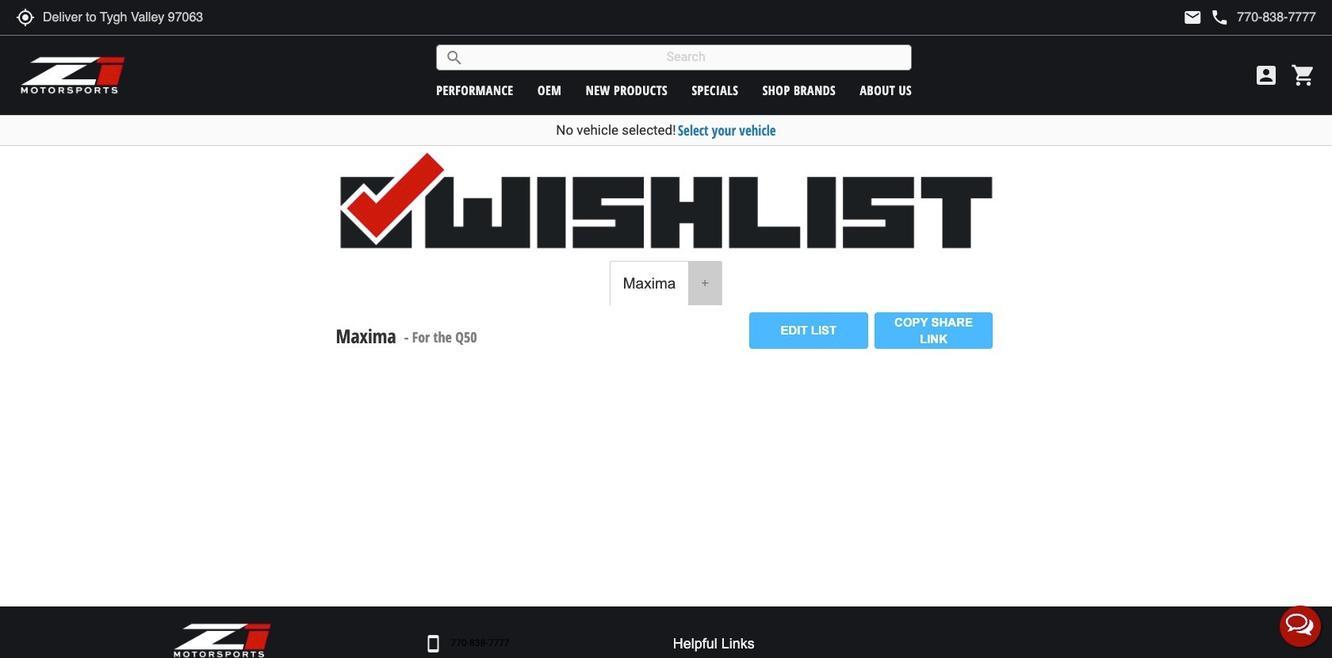 Task type: locate. For each thing, give the bounding box(es) containing it.
z1 company logo image
[[172, 623, 272, 658]]



Task type: vqa. For each thing, say whether or not it's contained in the screenshot.
Search search field
yes



Task type: describe. For each thing, give the bounding box(es) containing it.
Search search field
[[464, 45, 911, 70]]

z1 motorsports logo image
[[20, 56, 126, 95]]



